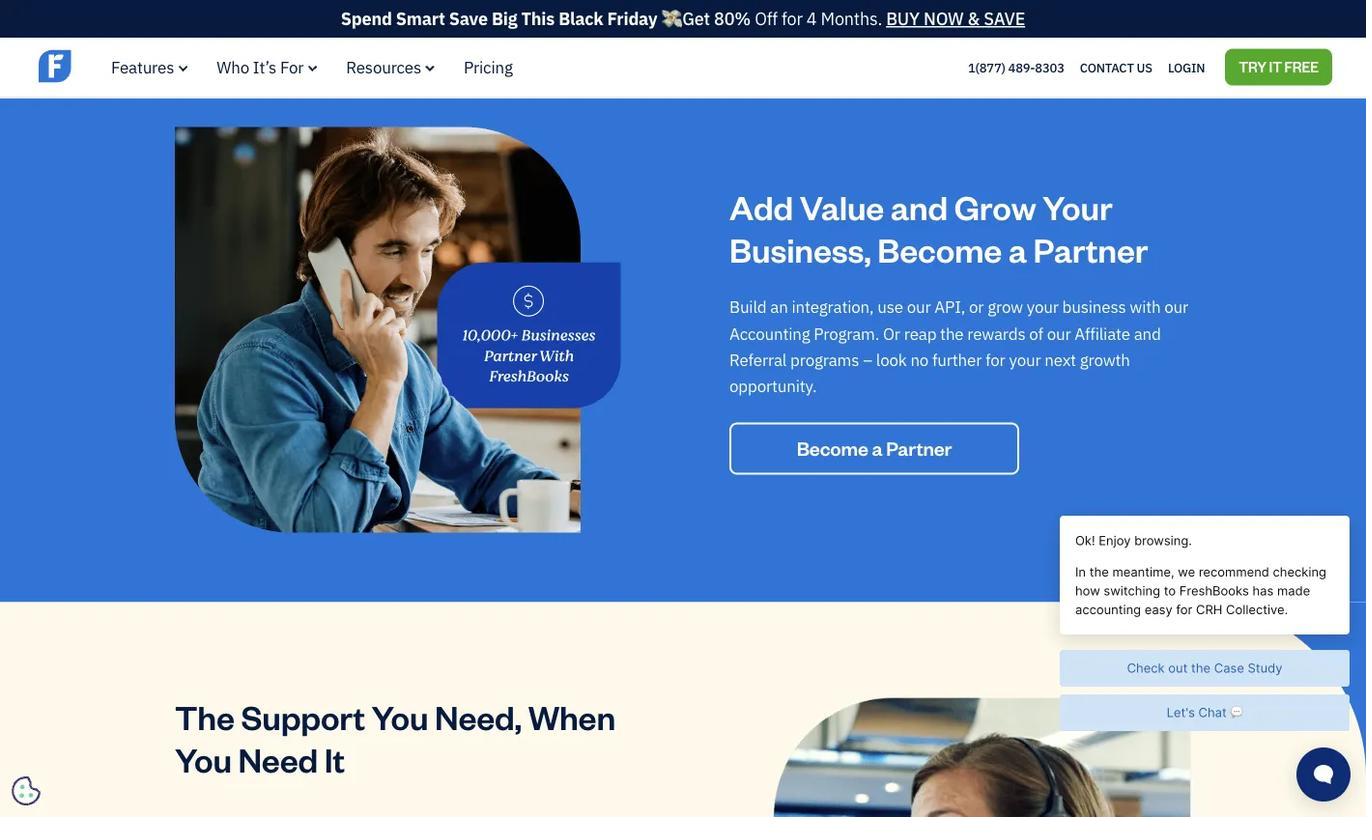 Task type: locate. For each thing, give the bounding box(es) containing it.
spend smart save big this black friday 💸 get 80% off for 4 months. buy now & save
[[341, 7, 1026, 30]]

build
[[730, 296, 767, 317]]

our
[[907, 296, 931, 317], [1165, 296, 1189, 317], [1047, 323, 1071, 344]]

features link
[[111, 57, 188, 78]]

contact
[[1080, 59, 1134, 76]]

0 horizontal spatial and
[[891, 185, 948, 228]]

who it's for
[[217, 57, 304, 78]]

0 horizontal spatial our
[[907, 296, 931, 317]]

and inside build an integration, use our api, or grow your business with our accounting program. or reap the rewards of our affiliate and referral programs – look no further for your next growth opportunity.
[[1134, 323, 1161, 344]]

0 horizontal spatial partner
[[886, 435, 952, 460]]

0 vertical spatial a
[[1009, 228, 1027, 271]]

try it free
[[1239, 57, 1319, 76]]

resources
[[346, 57, 421, 78]]

1 vertical spatial and
[[1134, 323, 1161, 344]]

💸
[[661, 7, 679, 30]]

black
[[559, 7, 604, 30]]

grow
[[988, 296, 1023, 317]]

build an integration, use our api, or grow your business with our accounting program. or reap the rewards of our affiliate and referral programs – look no further for your next growth opportunity.
[[730, 296, 1189, 397]]

for inside build an integration, use our api, or grow your business with our accounting program. or reap the rewards of our affiliate and referral programs – look no further for your next growth opportunity.
[[986, 349, 1006, 370]]

1 horizontal spatial our
[[1047, 323, 1071, 344]]

a inside become a partner link
[[872, 435, 883, 460]]

or
[[969, 296, 984, 317]]

free
[[1285, 57, 1319, 76]]

1 horizontal spatial and
[[1134, 323, 1161, 344]]

a up grow
[[1009, 228, 1027, 271]]

become up api,
[[878, 228, 1002, 271]]

it
[[1269, 57, 1282, 76]]

2 horizontal spatial our
[[1165, 296, 1189, 317]]

need
[[238, 738, 318, 781]]

0 vertical spatial your
[[1027, 296, 1059, 317]]

a down –
[[872, 435, 883, 460]]

our up reap
[[907, 296, 931, 317]]

or
[[883, 323, 901, 344]]

and inside add value and grow your business, become a partner
[[891, 185, 948, 228]]

–
[[863, 349, 873, 370]]

save
[[984, 7, 1026, 30]]

save
[[449, 7, 488, 30]]

business
[[1063, 296, 1126, 317]]

you right it
[[372, 695, 428, 739]]

0 vertical spatial and
[[891, 185, 948, 228]]

1 horizontal spatial you
[[372, 695, 428, 739]]

you
[[372, 695, 428, 739], [175, 738, 232, 781]]

pricing link
[[464, 57, 513, 78]]

0 horizontal spatial become
[[797, 435, 869, 460]]

you left need
[[175, 738, 232, 781]]

become down opportunity.
[[797, 435, 869, 460]]

your
[[1027, 296, 1059, 317], [1009, 349, 1041, 370]]

friday
[[607, 7, 658, 30]]

our right of
[[1047, 323, 1071, 344]]

support
[[241, 695, 365, 739]]

and
[[891, 185, 948, 228], [1134, 323, 1161, 344]]

0 vertical spatial for
[[782, 7, 803, 30]]

0 vertical spatial become
[[878, 228, 1002, 271]]

cookie consent banner dialog
[[14, 580, 304, 803]]

resources link
[[346, 57, 435, 78]]

who it's for link
[[217, 57, 317, 78]]

partner up business
[[1034, 228, 1148, 271]]

grow
[[955, 185, 1036, 228]]

1 horizontal spatial a
[[1009, 228, 1027, 271]]

next
[[1045, 349, 1076, 370]]

1 horizontal spatial for
[[986, 349, 1006, 370]]

0 horizontal spatial a
[[872, 435, 883, 460]]

1 vertical spatial become
[[797, 435, 869, 460]]

referral
[[730, 349, 787, 370]]

8303
[[1035, 59, 1065, 76]]

for
[[782, 7, 803, 30], [986, 349, 1006, 370]]

and left grow
[[891, 185, 948, 228]]

1(877) 489-8303 link
[[968, 59, 1065, 76]]

add value and grow your business, become a partner
[[730, 185, 1148, 271]]

4
[[807, 7, 817, 30]]

1 vertical spatial for
[[986, 349, 1006, 370]]

partner
[[1034, 228, 1148, 271], [886, 435, 952, 460]]

for
[[280, 57, 304, 78]]

smart
[[396, 7, 445, 30]]

1 horizontal spatial become
[[878, 228, 1002, 271]]

0 vertical spatial partner
[[1034, 228, 1148, 271]]

pricing
[[464, 57, 513, 78]]

freshbooks logo image
[[39, 48, 188, 85]]

1 horizontal spatial partner
[[1034, 228, 1148, 271]]

reap
[[904, 323, 937, 344]]

for down rewards
[[986, 349, 1006, 370]]

program.
[[814, 323, 880, 344]]

no
[[911, 349, 929, 370]]

our right with
[[1165, 296, 1189, 317]]

it's
[[253, 57, 277, 78]]

api,
[[935, 296, 966, 317]]

contact us link
[[1080, 55, 1153, 80]]

and down with
[[1134, 323, 1161, 344]]

your up of
[[1027, 296, 1059, 317]]

a
[[1009, 228, 1027, 271], [872, 435, 883, 460]]

big
[[492, 7, 517, 30]]

business,
[[730, 228, 871, 271]]

become
[[878, 228, 1002, 271], [797, 435, 869, 460]]

try
[[1239, 57, 1267, 76]]

become a partner link
[[730, 423, 1020, 475]]

who
[[217, 57, 249, 78]]

your down of
[[1009, 349, 1041, 370]]

growth
[[1080, 349, 1130, 370]]

the
[[175, 695, 235, 739]]

1 vertical spatial partner
[[886, 435, 952, 460]]

for left 4
[[782, 7, 803, 30]]

partner with freshbooks image
[[175, 127, 621, 533]]

1 vertical spatial a
[[872, 435, 883, 460]]

partner down no
[[886, 435, 952, 460]]



Task type: vqa. For each thing, say whether or not it's contained in the screenshot.
UNLIMITED inside For growing businesses that want to empower employees, with access to unlimited billable clients
no



Task type: describe. For each thing, give the bounding box(es) containing it.
further
[[933, 349, 982, 370]]

need,
[[435, 695, 522, 739]]

contact us
[[1080, 59, 1153, 76]]

0 horizontal spatial you
[[175, 738, 232, 781]]

login
[[1168, 59, 1205, 76]]

spend
[[341, 7, 392, 30]]

us
[[1137, 59, 1153, 76]]

a inside add value and grow your business, become a partner
[[1009, 228, 1027, 271]]

it
[[324, 738, 345, 781]]

get
[[683, 7, 710, 30]]

of
[[1030, 323, 1044, 344]]

buy now & save link
[[886, 7, 1026, 30]]

use
[[878, 296, 904, 317]]

programs
[[791, 349, 860, 370]]

0 horizontal spatial for
[[782, 7, 803, 30]]

489-
[[1009, 59, 1035, 76]]

an
[[771, 296, 788, 317]]

accounting
[[730, 323, 810, 344]]

the
[[940, 323, 964, 344]]

1(877) 489-8303
[[968, 59, 1065, 76]]

look
[[876, 349, 907, 370]]

partner inside add value and grow your business, become a partner
[[1034, 228, 1148, 271]]

1 vertical spatial your
[[1009, 349, 1041, 370]]

months.
[[821, 7, 883, 30]]

features
[[111, 57, 174, 78]]

buy
[[886, 7, 920, 30]]

off
[[755, 7, 778, 30]]

now
[[924, 7, 964, 30]]

affiliate
[[1075, 323, 1131, 344]]

when
[[528, 695, 616, 739]]

cookie preferences image
[[12, 777, 41, 806]]

rewards
[[968, 323, 1026, 344]]

add
[[730, 185, 794, 228]]

with
[[1130, 296, 1161, 317]]

this
[[521, 7, 555, 30]]

login link
[[1168, 55, 1205, 80]]

80%
[[714, 7, 751, 30]]

1(877)
[[968, 59, 1006, 76]]

become a partner
[[797, 435, 952, 460]]

opportunity.
[[730, 375, 817, 397]]

value
[[800, 185, 884, 228]]

&
[[968, 7, 980, 30]]

try it free link
[[1226, 49, 1333, 86]]

your
[[1043, 185, 1113, 228]]

integration,
[[792, 296, 874, 317]]

become inside add value and grow your business, become a partner
[[878, 228, 1002, 271]]

the support you need, when you need it
[[175, 695, 616, 781]]



